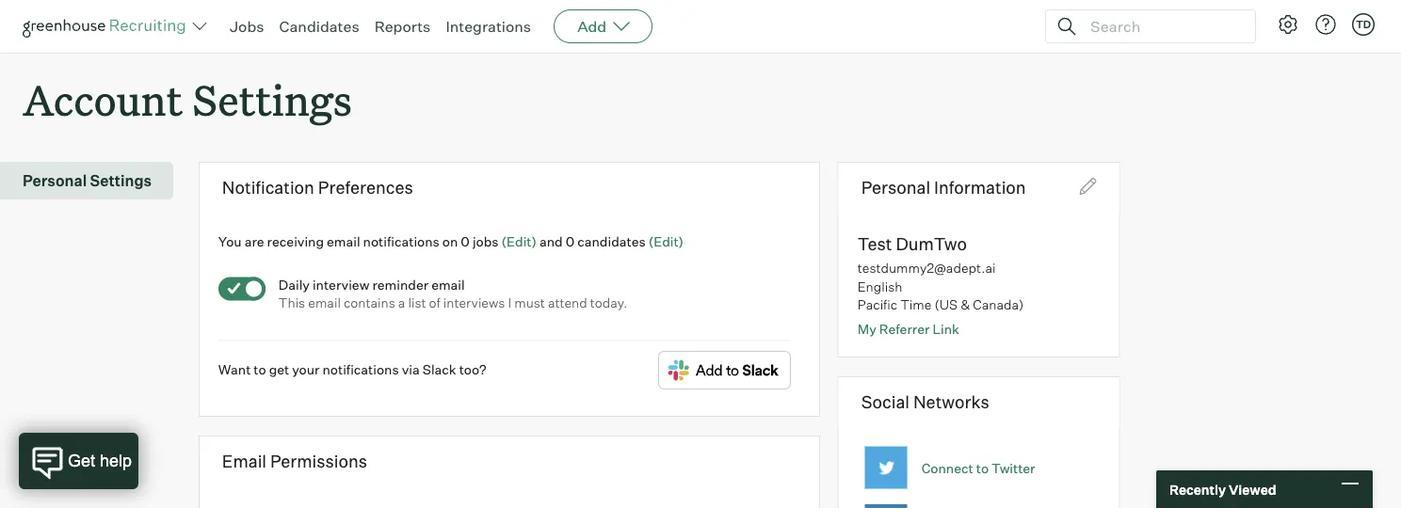 Task type: describe. For each thing, give the bounding box(es) containing it.
are
[[245, 233, 264, 250]]

btn-add-to-slack link
[[658, 351, 791, 394]]

personal information
[[861, 177, 1026, 198]]

notification preferences
[[222, 177, 413, 198]]

slack
[[423, 361, 456, 378]]

reports
[[374, 17, 431, 36]]

preferences
[[318, 177, 413, 198]]

1 0 from the left
[[461, 233, 470, 250]]

attend
[[548, 295, 587, 311]]

link
[[933, 320, 960, 337]]

td button
[[1349, 9, 1379, 40]]

contains
[[344, 295, 395, 311]]

interview
[[313, 276, 370, 293]]

2 (edit) from the left
[[649, 233, 684, 250]]

social networks
[[861, 391, 990, 412]]

(us
[[935, 297, 958, 313]]

notification
[[222, 177, 314, 198]]

list
[[408, 295, 426, 311]]

must
[[514, 295, 545, 311]]

a
[[398, 295, 405, 311]]

you
[[218, 233, 242, 250]]

btn add to slack image
[[658, 351, 791, 390]]

jobs link
[[230, 17, 264, 36]]

recently viewed
[[1170, 481, 1277, 498]]

recently
[[1170, 481, 1226, 498]]

my
[[858, 320, 877, 337]]

via
[[402, 361, 420, 378]]

email for reminder
[[431, 276, 465, 293]]

email for receiving
[[327, 233, 360, 250]]

pacific
[[858, 297, 898, 313]]

want
[[218, 361, 251, 378]]

td
[[1356, 18, 1371, 31]]

notifications for via
[[323, 361, 399, 378]]

2 0 from the left
[[566, 233, 575, 250]]

integrations link
[[446, 17, 531, 36]]

this
[[279, 295, 305, 311]]

account
[[23, 72, 183, 127]]

account settings
[[23, 72, 352, 127]]

you are receiving email notifications on 0 jobs (edit) and 0 candidates (edit)
[[218, 233, 684, 250]]

2 vertical spatial email
[[308, 295, 341, 311]]

connect to twitter link
[[922, 460, 1035, 476]]

viewed
[[1229, 481, 1277, 498]]

settings for personal settings
[[90, 172, 152, 190]]

jobs
[[230, 17, 264, 36]]

to for want
[[254, 361, 266, 378]]

add
[[577, 17, 607, 36]]

1 (edit) link from the left
[[502, 233, 537, 250]]

email permissions
[[222, 451, 367, 472]]

edit image
[[1080, 178, 1097, 195]]

connect
[[922, 460, 974, 476]]

greenhouse recruiting image
[[23, 15, 192, 38]]

configure image
[[1277, 13, 1300, 36]]

referrer
[[879, 320, 930, 337]]

my referrer link link
[[858, 320, 960, 337]]

twitter
[[992, 460, 1035, 476]]

personal for personal information
[[861, 177, 931, 198]]

personal settings link
[[23, 170, 166, 192]]

jobs
[[473, 233, 499, 250]]

test
[[858, 234, 892, 255]]

reminder
[[372, 276, 429, 293]]

information
[[934, 177, 1026, 198]]

of
[[429, 295, 440, 311]]

add button
[[554, 9, 653, 43]]



Task type: locate. For each thing, give the bounding box(es) containing it.
0 right the and
[[566, 233, 575, 250]]

0 vertical spatial notifications
[[363, 233, 440, 250]]

0 horizontal spatial (edit) link
[[502, 233, 537, 250]]

candidates
[[578, 233, 646, 250]]

checkmark image
[[227, 282, 241, 295]]

email
[[222, 451, 267, 472]]

0
[[461, 233, 470, 250], [566, 233, 575, 250]]

1 horizontal spatial 0
[[566, 233, 575, 250]]

0 vertical spatial settings
[[192, 72, 352, 127]]

test dumtwo testdummy2@adept.ai english pacific time (us & canada) my referrer link
[[858, 234, 1024, 337]]

(edit) link
[[502, 233, 537, 250], [649, 233, 684, 250]]

email down interview
[[308, 295, 341, 311]]

candidates
[[279, 17, 359, 36]]

settings down account
[[90, 172, 152, 190]]

email up interview
[[327, 233, 360, 250]]

and
[[540, 233, 563, 250]]

notifications left via
[[323, 361, 399, 378]]

personal settings
[[23, 172, 152, 190]]

testdummy2@adept.ai
[[858, 260, 996, 276]]

0 right "on"
[[461, 233, 470, 250]]

to left twitter
[[976, 460, 989, 476]]

canada)
[[973, 297, 1024, 313]]

want to get your notifications via slack too?
[[218, 361, 487, 378]]

personal for personal settings
[[23, 172, 87, 190]]

integrations
[[446, 17, 531, 36]]

candidates link
[[279, 17, 359, 36]]

2 (edit) link from the left
[[649, 233, 684, 250]]

interviews
[[443, 295, 505, 311]]

notifications
[[363, 233, 440, 250], [323, 361, 399, 378]]

english
[[858, 278, 903, 295]]

1 vertical spatial settings
[[90, 172, 152, 190]]

daily
[[279, 276, 310, 293]]

(edit) left the and
[[502, 233, 537, 250]]

0 vertical spatial to
[[254, 361, 266, 378]]

to
[[254, 361, 266, 378], [976, 460, 989, 476]]

daily interview reminder email this email contains a list of interviews i must attend today.
[[279, 276, 628, 311]]

1 vertical spatial to
[[976, 460, 989, 476]]

1 horizontal spatial settings
[[192, 72, 352, 127]]

reports link
[[374, 17, 431, 36]]

1 horizontal spatial personal
[[861, 177, 931, 198]]

notifications for on
[[363, 233, 440, 250]]

0 vertical spatial email
[[327, 233, 360, 250]]

dumtwo
[[896, 234, 967, 255]]

1 horizontal spatial (edit)
[[649, 233, 684, 250]]

0 horizontal spatial 0
[[461, 233, 470, 250]]

(edit) link right candidates
[[649, 233, 684, 250]]

connect to twitter
[[922, 460, 1035, 476]]

time
[[900, 297, 932, 313]]

1 horizontal spatial to
[[976, 460, 989, 476]]

personal
[[23, 172, 87, 190], [861, 177, 931, 198]]

email
[[327, 233, 360, 250], [431, 276, 465, 293], [308, 295, 341, 311]]

to left 'get'
[[254, 361, 266, 378]]

settings down jobs
[[192, 72, 352, 127]]

email up of
[[431, 276, 465, 293]]

too?
[[459, 361, 487, 378]]

(edit) link left the and
[[502, 233, 537, 250]]

Search text field
[[1086, 13, 1238, 40]]

today.
[[590, 295, 628, 311]]

0 horizontal spatial (edit)
[[502, 233, 537, 250]]

1 horizontal spatial (edit) link
[[649, 233, 684, 250]]

your
[[292, 361, 320, 378]]

to for connect
[[976, 460, 989, 476]]

td button
[[1352, 13, 1375, 36]]

settings
[[192, 72, 352, 127], [90, 172, 152, 190]]

social
[[861, 391, 910, 412]]

1 vertical spatial email
[[431, 276, 465, 293]]

1 vertical spatial notifications
[[323, 361, 399, 378]]

0 horizontal spatial settings
[[90, 172, 152, 190]]

get
[[269, 361, 289, 378]]

networks
[[913, 391, 990, 412]]

(edit) right candidates
[[649, 233, 684, 250]]

&
[[961, 297, 970, 313]]

receiving
[[267, 233, 324, 250]]

edit link
[[1080, 178, 1097, 199]]

on
[[442, 233, 458, 250]]

(edit)
[[502, 233, 537, 250], [649, 233, 684, 250]]

notifications up reminder
[[363, 233, 440, 250]]

0 horizontal spatial personal
[[23, 172, 87, 190]]

1 (edit) from the left
[[502, 233, 537, 250]]

i
[[508, 295, 512, 311]]

permissions
[[270, 451, 367, 472]]

0 horizontal spatial to
[[254, 361, 266, 378]]

settings for account settings
[[192, 72, 352, 127]]



Task type: vqa. For each thing, say whether or not it's contained in the screenshot.
progress bar
no



